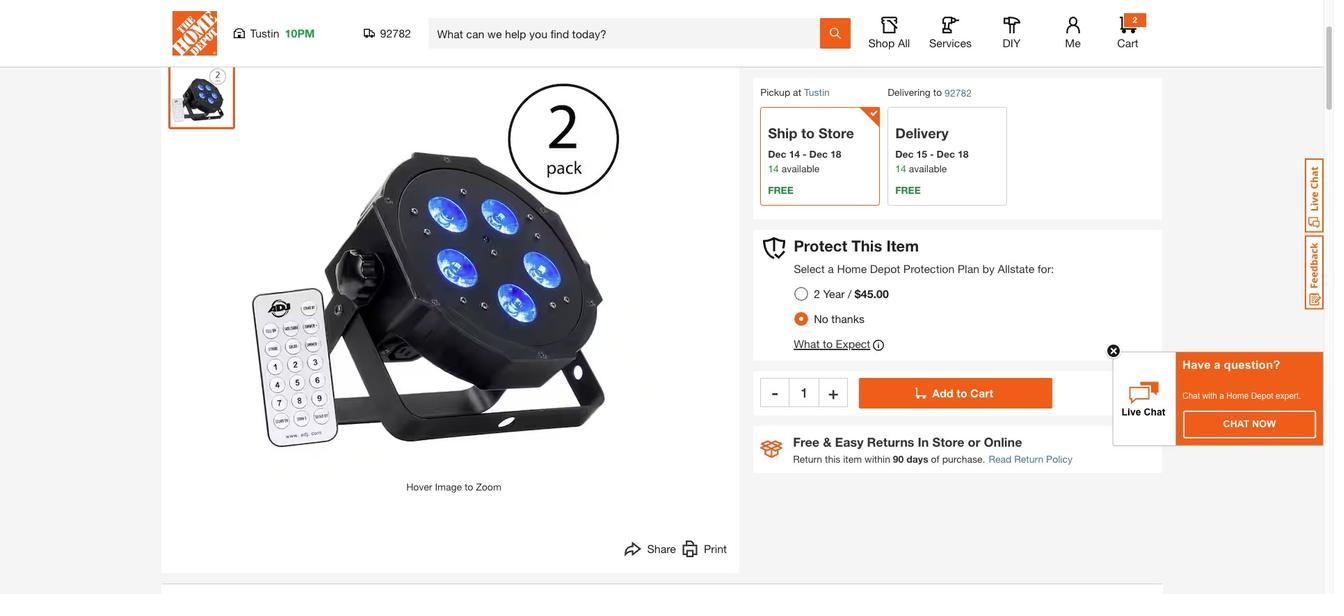 Task type: locate. For each thing, give the bounding box(es) containing it.
item
[[843, 453, 862, 465]]

chat now
[[1224, 419, 1276, 430]]

2
[[1133, 15, 1137, 25], [814, 287, 820, 300]]

0 horizontal spatial -
[[772, 383, 778, 403]]

10pm
[[285, 26, 315, 40]]

1 horizontal spatial &
[[823, 435, 832, 450]]

0 vertical spatial 2
[[1133, 15, 1137, 25]]

home up 2 year / $45.00
[[837, 262, 867, 275]]

off
[[897, 15, 916, 27]]

1 horizontal spatial available
[[909, 163, 947, 175]]

a right 'with'
[[1220, 392, 1225, 402]]

services
[[930, 36, 972, 49]]

- down pickup at tustin
[[803, 148, 807, 160]]

1 $ from the left
[[818, 15, 823, 27]]

easy
[[835, 435, 864, 450]]

home for apply
[[849, 44, 875, 56]]

& left answers
[[298, 25, 304, 37]]

by
[[983, 262, 995, 275]]

- up icon
[[772, 383, 778, 403]]

- inside ship to store dec 14 - dec 18 14 available
[[803, 148, 807, 160]]

select
[[794, 262, 825, 275]]

no
[[814, 312, 829, 325]]

home inside "protect this item select a home depot protection plan by allstate for:"
[[837, 262, 867, 275]]

delivering
[[888, 87, 931, 98]]

- inside delivery dec 15 - dec 18 14 available
[[930, 148, 934, 160]]

2 horizontal spatial -
[[930, 148, 934, 160]]

home for chat
[[1227, 392, 1249, 402]]

to inside delivering to 92782
[[934, 87, 942, 98]]

store inside free & easy returns in store or online return this item within 90 days of purchase. read return policy
[[933, 435, 965, 450]]

dec left 15
[[896, 148, 914, 160]]

apply for a home depot consumer card
[[799, 44, 976, 56]]

add to cart button
[[859, 378, 1053, 409]]

-
[[803, 148, 807, 160], [930, 148, 934, 160], [772, 383, 778, 403]]

protect
[[794, 237, 848, 256]]

thanks
[[832, 312, 865, 325]]

allstate
[[998, 262, 1035, 275]]

chat
[[1183, 392, 1200, 402]]

1 18 from the left
[[831, 148, 842, 160]]

1 vertical spatial depot
[[870, 262, 901, 275]]

92782 link
[[945, 86, 972, 100]]

share
[[647, 543, 676, 556]]

1 horizontal spatial -
[[803, 148, 807, 160]]

0 vertical spatial depot
[[878, 44, 904, 56]]

92782 button
[[364, 26, 412, 40]]

of
[[931, 453, 940, 465]]

tustin right at
[[804, 87, 830, 98]]

a right for
[[841, 44, 846, 56]]

a right select
[[828, 262, 834, 275]]

1 vertical spatial cart
[[971, 387, 994, 400]]

25
[[884, 15, 895, 27]]

apply
[[799, 44, 824, 56]]

free down 15
[[896, 185, 921, 196]]

dec right 15
[[937, 148, 955, 160]]

cart inside button
[[971, 387, 994, 400]]

- right 15
[[930, 148, 934, 160]]

all
[[898, 36, 910, 49]]

to right add
[[957, 387, 968, 400]]

dec down ship
[[768, 148, 787, 160]]

store
[[819, 125, 854, 141], [933, 435, 965, 450]]

None field
[[790, 378, 819, 408]]

at
[[793, 87, 802, 98]]

cart
[[1118, 36, 1139, 49], [971, 387, 994, 400]]

0 horizontal spatial 92782
[[380, 26, 411, 40]]

home right 'with'
[[1227, 392, 1249, 402]]

available down 15
[[909, 163, 947, 175]]

pickup
[[761, 87, 791, 98]]

read return policy link
[[989, 452, 1073, 467]]

1 available from the left
[[782, 163, 820, 175]]

tustin left 10pm
[[250, 26, 279, 40]]

questions & answers
[[252, 25, 347, 37]]

a left new at right top
[[1113, 15, 1118, 27]]

free down ship to store dec 14 - dec 18 14 available
[[768, 185, 794, 196]]

to right ship
[[801, 125, 815, 141]]

2 dec from the left
[[810, 148, 828, 160]]

1 horizontal spatial 18
[[958, 148, 969, 160]]

18
[[831, 148, 842, 160], [958, 148, 969, 160]]

1 horizontal spatial 92782
[[945, 87, 972, 99]]

to left 92782 link
[[934, 87, 942, 98]]

0 horizontal spatial 2
[[814, 287, 820, 300]]

4 dec from the left
[[937, 148, 955, 160]]

this
[[825, 453, 841, 465]]

total
[[941, 15, 960, 27]]

1 horizontal spatial 2
[[1133, 15, 1137, 25]]

image
[[435, 481, 462, 493]]

return down free
[[793, 453, 823, 465]]

& up this
[[823, 435, 832, 450]]

dec down tustin button
[[810, 148, 828, 160]]

0 horizontal spatial store
[[819, 125, 854, 141]]

1 vertical spatial &
[[823, 435, 832, 450]]

0 vertical spatial 92782
[[380, 26, 411, 40]]

to inside ship to store dec 14 - dec 18 14 available
[[801, 125, 815, 141]]

shop all
[[869, 36, 910, 49]]

to for expect
[[823, 337, 833, 351]]

92782
[[380, 26, 411, 40], [945, 87, 972, 99]]

+
[[829, 383, 839, 403]]

1 horizontal spatial store
[[933, 435, 965, 450]]

2 vertical spatial home
[[1227, 392, 1249, 402]]

2 right opening in the right top of the page
[[1133, 15, 1137, 25]]

consumer
[[907, 44, 952, 56]]

ship
[[768, 125, 798, 141]]

depot inside "protect this item select a home depot protection plan by allstate for:"
[[870, 262, 901, 275]]

&
[[298, 25, 304, 37], [823, 435, 832, 450]]

0 horizontal spatial tustin
[[250, 26, 279, 40]]

return right read
[[1015, 453, 1044, 465]]

available down ship
[[782, 163, 820, 175]]

1 horizontal spatial free
[[896, 185, 921, 196]]

info image
[[824, 33, 832, 41]]

1 vertical spatial home
[[837, 262, 867, 275]]

1 free from the left
[[768, 185, 794, 196]]

0 vertical spatial home
[[849, 44, 875, 56]]

free for dec
[[896, 185, 921, 196]]

1 horizontal spatial $
[[878, 15, 884, 27]]

$
[[818, 15, 823, 27], [878, 15, 884, 27]]

1 vertical spatial store
[[933, 435, 965, 450]]

days
[[907, 453, 929, 465]]

read
[[989, 453, 1012, 465]]

0 horizontal spatial return
[[793, 453, 823, 465]]

1 horizontal spatial return
[[1015, 453, 1044, 465]]

0 vertical spatial store
[[819, 125, 854, 141]]

0 horizontal spatial free
[[768, 185, 794, 196]]

returns
[[867, 435, 915, 450]]

3 dec from the left
[[896, 148, 914, 160]]

to for 92782
[[934, 87, 942, 98]]

$ right pay
[[818, 15, 823, 27]]

policy
[[1047, 453, 1073, 465]]

with
[[1203, 392, 1218, 402]]

tustin button
[[804, 87, 830, 98]]

2 vertical spatial depot
[[1252, 392, 1274, 402]]

in
[[918, 435, 929, 450]]

store up of
[[933, 435, 965, 450]]

option group containing 2 year /
[[789, 282, 900, 332]]

add to cart
[[933, 387, 994, 400]]

dec
[[768, 148, 787, 160], [810, 148, 828, 160], [896, 148, 914, 160], [937, 148, 955, 160]]

feedback link image
[[1305, 235, 1324, 310]]

0 horizontal spatial &
[[298, 25, 304, 37]]

0 horizontal spatial available
[[782, 163, 820, 175]]

depot
[[878, 44, 904, 56], [870, 262, 901, 275], [1252, 392, 1274, 402]]

& for answers
[[298, 25, 304, 37]]

protect this item select a home depot protection plan by allstate for:
[[794, 237, 1054, 275]]

2 free from the left
[[896, 185, 921, 196]]

0 horizontal spatial 14
[[768, 163, 779, 175]]

2 left year
[[814, 287, 820, 300]]

store inside ship to store dec 14 - dec 18 14 available
[[819, 125, 854, 141]]

2 horizontal spatial 14
[[896, 163, 906, 175]]

icon image
[[761, 441, 783, 459]]

0 vertical spatial cart
[[1118, 36, 1139, 49]]

$ right after
[[878, 15, 884, 27]]

cart right add
[[971, 387, 994, 400]]

hover
[[406, 481, 432, 493]]

print
[[704, 543, 727, 556]]

tustin 10pm
[[250, 26, 315, 40]]

What can we help you find today? search field
[[437, 19, 819, 48]]

& inside free & easy returns in store or online return this item within 90 days of purchase. read return policy
[[823, 435, 832, 450]]

option group
[[789, 282, 900, 332]]

have a question?
[[1183, 359, 1281, 372]]

now
[[1253, 419, 1276, 430]]

to
[[934, 87, 942, 98], [801, 125, 815, 141], [823, 337, 833, 351], [957, 387, 968, 400], [465, 481, 473, 493]]

1 vertical spatial 2
[[814, 287, 820, 300]]

0 horizontal spatial 18
[[831, 148, 842, 160]]

1 horizontal spatial cart
[[1118, 36, 1139, 49]]

a inside your total qualifying purchase upon opening a new card.
[[1113, 15, 1118, 27]]

2 available from the left
[[909, 163, 947, 175]]

the home depot logo image
[[172, 11, 217, 56]]

0 horizontal spatial cart
[[971, 387, 994, 400]]

year
[[823, 287, 845, 300]]

store down tustin button
[[819, 125, 854, 141]]

2 18 from the left
[[958, 148, 969, 160]]

available inside ship to store dec 14 - dec 18 14 available
[[782, 163, 820, 175]]

to right what
[[823, 337, 833, 351]]

0 horizontal spatial $
[[818, 15, 823, 27]]

0 vertical spatial &
[[298, 25, 304, 37]]

home down after
[[849, 44, 875, 56]]

cart down new at right top
[[1118, 36, 1139, 49]]

hover image to zoom
[[406, 481, 502, 493]]

1 vertical spatial tustin
[[804, 87, 830, 98]]

1 vertical spatial 92782
[[945, 87, 972, 99]]

this
[[852, 237, 882, 256]]



Task type: vqa. For each thing, say whether or not it's contained in the screenshot.
Table
no



Task type: describe. For each thing, give the bounding box(es) containing it.
expect
[[836, 337, 871, 351]]

& for easy
[[823, 435, 832, 450]]

or
[[968, 435, 981, 450]]

262.69
[[823, 15, 853, 27]]

delivering to 92782
[[888, 87, 972, 99]]

delivery dec 15 - dec 18 14 available
[[896, 125, 969, 175]]

me button
[[1051, 17, 1096, 50]]

qualifying
[[963, 15, 1004, 27]]

share button
[[625, 541, 676, 561]]

14 inside delivery dec 15 - dec 18 14 available
[[896, 163, 906, 175]]

a right have
[[1214, 359, 1221, 372]]

after
[[856, 15, 876, 27]]

questions & answers link
[[252, 23, 347, 38]]

question?
[[1224, 359, 1281, 372]]

delivery
[[896, 125, 949, 141]]

zoom
[[476, 481, 502, 493]]

1 horizontal spatial tustin
[[804, 87, 830, 98]]

your
[[919, 15, 938, 27]]

0 vertical spatial tustin
[[250, 26, 279, 40]]

90
[[893, 453, 904, 465]]

pickup at tustin
[[761, 87, 830, 98]]

cart 2
[[1118, 15, 1139, 49]]

to for store
[[801, 125, 815, 141]]

2 year / $45.00
[[814, 287, 889, 300]]

pay $ 262.69 after $ 25 off
[[799, 15, 916, 27]]

for:
[[1038, 262, 1054, 275]]

92782 inside delivering to 92782
[[945, 87, 972, 99]]

18 inside delivery dec 15 - dec 18 14 available
[[958, 148, 969, 160]]

18 inside ship to store dec 14 - dec 18 14 available
[[831, 148, 842, 160]]

to left zoom
[[465, 481, 473, 493]]

15
[[917, 148, 928, 160]]

92782 inside button
[[380, 26, 411, 40]]

free for to
[[768, 185, 794, 196]]

pay
[[799, 15, 815, 27]]

for
[[826, 44, 838, 56]]

chat with a home depot expert.
[[1183, 392, 1302, 402]]

print button
[[682, 541, 727, 561]]

1 return from the left
[[793, 453, 823, 465]]

1 dec from the left
[[768, 148, 787, 160]]

plan
[[958, 262, 980, 275]]

2 inside cart 2
[[1133, 15, 1137, 25]]

a inside "protect this item select a home depot protection plan by allstate for:"
[[828, 262, 834, 275]]

to for cart
[[957, 387, 968, 400]]

card
[[955, 44, 976, 56]]

chat
[[1224, 419, 1250, 430]]

- inside button
[[772, 383, 778, 403]]

diy button
[[990, 17, 1034, 50]]

christmas novelty lights 2 x mega hex par 64.0 image
[[171, 65, 232, 127]]

within
[[865, 453, 891, 465]]

- button
[[761, 378, 790, 408]]

protection
[[904, 262, 955, 275]]

free & easy returns in store or online return this item within 90 days of purchase. read return policy
[[793, 435, 1073, 465]]

item
[[887, 237, 919, 256]]

card.
[[799, 30, 821, 41]]

purchase.
[[943, 453, 985, 465]]

free
[[793, 435, 820, 450]]

your total qualifying purchase upon opening a new card.
[[799, 15, 1139, 41]]

depot for apply
[[878, 44, 904, 56]]

add
[[933, 387, 954, 400]]

online
[[984, 435, 1022, 450]]

services button
[[929, 17, 973, 50]]

ship to store dec 14 - dec 18 14 available
[[768, 125, 854, 175]]

+ button
[[819, 378, 848, 408]]

questions
[[252, 25, 296, 37]]

shop
[[869, 36, 895, 49]]

live chat image
[[1305, 159, 1324, 233]]

diy
[[1003, 36, 1021, 49]]

me
[[1065, 36, 1081, 49]]

what to expect button
[[794, 337, 885, 354]]

2 return from the left
[[1015, 453, 1044, 465]]

apply for a home depot consumer card link
[[799, 44, 976, 56]]

available inside delivery dec 15 - dec 18 14 available
[[909, 163, 947, 175]]

opening
[[1075, 15, 1110, 27]]

depot for chat
[[1252, 392, 1274, 402]]

upon
[[1050, 15, 1072, 27]]

shop all button
[[867, 17, 912, 50]]

what
[[794, 337, 820, 351]]

chat now link
[[1184, 412, 1316, 439]]

expert.
[[1276, 392, 1302, 402]]

new
[[1121, 15, 1139, 27]]

what to expect
[[794, 337, 871, 351]]

0 stars image
[[168, 25, 229, 36]]

1 horizontal spatial 14
[[789, 148, 800, 160]]

/
[[848, 287, 852, 300]]

answers
[[307, 25, 344, 37]]

2 $ from the left
[[878, 15, 884, 27]]

have
[[1183, 359, 1211, 372]]



